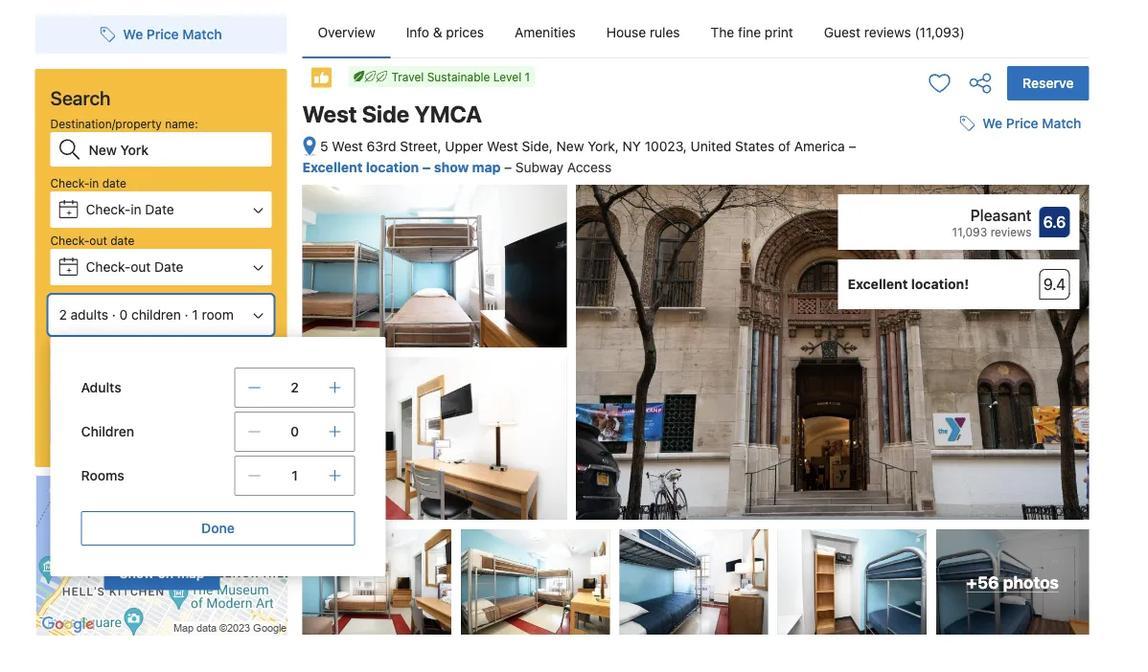 Task type: describe. For each thing, give the bounding box(es) containing it.
pleasant
[[970, 207, 1032, 225]]

excellent inside 5 west 63rd street, upper west side, new york, ny 10023, united states of america – excellent location – show map – subway access
[[302, 159, 363, 175]]

date for check-out date
[[110, 234, 134, 247]]

excellent location!
[[848, 277, 969, 292]]

guest reviews (11,093)
[[824, 24, 965, 40]]

destination/property
[[50, 117, 162, 130]]

11,093
[[952, 225, 987, 239]]

guest reviews (11,093) link
[[809, 8, 980, 57]]

prices
[[446, 24, 484, 40]]

pleasant 11,093 reviews
[[952, 207, 1032, 239]]

+ for check-in date
[[66, 207, 72, 217]]

excellent location – show map button
[[302, 159, 504, 175]]

match for the bottom the we price match dropdown button
[[1042, 116, 1081, 131]]

homes
[[102, 347, 138, 360]]

the fine print link
[[695, 8, 809, 57]]

1 vertical spatial we price match
[[982, 116, 1081, 131]]

5
[[320, 138, 328, 154]]

valign  initial image
[[310, 66, 333, 89]]

children
[[131, 307, 181, 323]]

adults
[[71, 307, 108, 323]]

show
[[119, 565, 154, 581]]

i'm traveling for work
[[68, 372, 182, 385]]

2 adults · 0 children · 1 room button
[[50, 297, 272, 333]]

work
[[156, 372, 182, 385]]

we for the we price match dropdown button inside the "search" "section"
[[123, 26, 143, 42]]

map inside "search" "section"
[[177, 565, 205, 581]]

house rules
[[606, 24, 680, 40]]

america
[[794, 138, 845, 154]]

i'm
[[68, 372, 84, 385]]

scored 9.4 element
[[1039, 269, 1070, 300]]

of
[[778, 138, 791, 154]]

west right 5 at the left
[[332, 138, 363, 154]]

room
[[202, 307, 234, 323]]

new
[[556, 138, 584, 154]]

2 · from the left
[[185, 307, 188, 323]]

check-out date
[[86, 259, 183, 275]]

guest
[[824, 24, 860, 40]]

west up 5 at the left
[[302, 101, 357, 127]]

1 horizontal spatial &
[[433, 24, 442, 40]]

travel sustainable level 1
[[391, 70, 530, 83]]

travel
[[391, 70, 424, 83]]

info & prices
[[406, 24, 484, 40]]

(11,093)
[[915, 24, 965, 40]]

1 horizontal spatial 0
[[290, 424, 299, 440]]

street,
[[400, 138, 441, 154]]

level
[[493, 70, 521, 83]]

scored 6.6 element
[[1039, 207, 1070, 238]]

rules
[[650, 24, 680, 40]]

overview link
[[302, 8, 391, 57]]

united
[[691, 138, 731, 154]]

date for check-in date
[[102, 176, 126, 190]]

name:
[[165, 117, 198, 130]]

entire homes & apartments
[[68, 347, 215, 360]]

2 horizontal spatial 1
[[525, 70, 530, 83]]

house rules link
[[591, 8, 695, 57]]

1 vertical spatial we price match button
[[952, 107, 1089, 141]]

we price match inside "search" "section"
[[123, 26, 222, 42]]

done
[[201, 521, 235, 537]]

location!
[[911, 277, 969, 292]]

date for check-out date
[[154, 259, 183, 275]]

side,
[[522, 138, 553, 154]]

amenities link
[[499, 8, 591, 57]]

upper
[[445, 138, 483, 154]]

10023,
[[645, 138, 687, 154]]

1 · from the left
[[112, 307, 116, 323]]

amenities
[[515, 24, 576, 40]]

check-out date
[[50, 234, 134, 247]]

the fine print
[[711, 24, 793, 40]]

1 horizontal spatial excellent
[[848, 277, 908, 292]]

search section
[[27, 0, 386, 637]]

states
[[735, 138, 774, 154]]

rooms
[[81, 468, 124, 484]]

click to open map view image
[[302, 136, 317, 158]]

1 inside 2 adults · 0 children · 1 room button
[[192, 307, 198, 323]]

price for the bottom the we price match dropdown button
[[1006, 116, 1038, 131]]

side
[[362, 101, 409, 127]]

west side ymca
[[302, 101, 482, 127]]

check- for check-out date
[[50, 234, 89, 247]]

access
[[567, 159, 612, 175]]

children
[[81, 424, 134, 440]]



Task type: locate. For each thing, give the bounding box(es) containing it.
1 vertical spatial in
[[131, 202, 141, 218]]

0 horizontal spatial map
[[177, 565, 205, 581]]

0 horizontal spatial we
[[123, 26, 143, 42]]

reviews
[[864, 24, 911, 40], [990, 225, 1032, 239]]

adults
[[81, 380, 121, 396]]

1 horizontal spatial out
[[131, 259, 151, 275]]

price down reserve button
[[1006, 116, 1038, 131]]

+56 photos link
[[936, 530, 1089, 635]]

0 vertical spatial date
[[145, 202, 174, 218]]

·
[[112, 307, 116, 323], [185, 307, 188, 323]]

fine
[[738, 24, 761, 40]]

out
[[89, 234, 107, 247], [131, 259, 151, 275]]

+ for check-out date
[[66, 264, 72, 275]]

we price match
[[123, 26, 222, 42], [982, 116, 1081, 131]]

1 horizontal spatial reviews
[[990, 225, 1032, 239]]

+ down check-out date
[[66, 264, 72, 275]]

0 horizontal spatial 0
[[119, 307, 128, 323]]

1 horizontal spatial 2
[[291, 380, 299, 396]]

west
[[302, 101, 357, 127], [332, 138, 363, 154], [487, 138, 518, 154]]

0 vertical spatial we price match button
[[92, 17, 230, 52]]

1 vertical spatial date
[[154, 259, 183, 275]]

show
[[434, 159, 469, 175]]

0 horizontal spatial match
[[182, 26, 222, 42]]

0 vertical spatial date
[[102, 176, 126, 190]]

reviews right guest at the right of the page
[[864, 24, 911, 40]]

match
[[182, 26, 222, 42], [1042, 116, 1081, 131]]

we up destination/property name:
[[123, 26, 143, 42]]

excellent left the location!
[[848, 277, 908, 292]]

1 vertical spatial date
[[110, 234, 134, 247]]

price
[[147, 26, 179, 42], [1006, 116, 1038, 131]]

match inside "search" "section"
[[182, 26, 222, 42]]

1 vertical spatial &
[[142, 347, 150, 360]]

ny
[[623, 138, 641, 154]]

match up name:
[[182, 26, 222, 42]]

info & prices link
[[391, 8, 499, 57]]

date down 'where are you going?' field
[[145, 202, 174, 218]]

0 vertical spatial 1
[[525, 70, 530, 83]]

0 inside button
[[119, 307, 128, 323]]

0 vertical spatial out
[[89, 234, 107, 247]]

1 horizontal spatial map
[[472, 159, 501, 175]]

1 vertical spatial reviews
[[990, 225, 1032, 239]]

1 vertical spatial map
[[177, 565, 205, 581]]

1 vertical spatial 2
[[291, 380, 299, 396]]

– right america
[[849, 138, 856, 154]]

info
[[406, 24, 429, 40]]

map
[[472, 159, 501, 175], [177, 565, 205, 581]]

0 vertical spatial in
[[89, 176, 99, 190]]

location
[[366, 159, 419, 175]]

date up check-in date
[[102, 176, 126, 190]]

we up pleasant
[[982, 116, 1002, 131]]

0 horizontal spatial we price match
[[123, 26, 222, 42]]

rated pleasant element
[[848, 204, 1032, 227]]

+56
[[966, 573, 999, 592]]

2 for 2
[[291, 380, 299, 396]]

2 inside button
[[59, 307, 67, 323]]

5 west 63rd street, upper west side, new york, ny 10023, united states of america – excellent location – show map – subway access
[[302, 138, 856, 175]]

in up check-in date
[[89, 176, 99, 190]]

sustainable
[[427, 70, 490, 83]]

we price match button inside "search" "section"
[[92, 17, 230, 52]]

& inside "search" "section"
[[142, 347, 150, 360]]

date
[[102, 176, 126, 190], [110, 234, 134, 247]]

match for the we price match dropdown button inside the "search" "section"
[[182, 26, 222, 42]]

1 vertical spatial 0
[[290, 424, 299, 440]]

+56 photos
[[966, 573, 1059, 592]]

apartments
[[153, 347, 215, 360]]

0
[[119, 307, 128, 323], [290, 424, 299, 440]]

in up check-out date
[[131, 202, 141, 218]]

0 vertical spatial map
[[472, 159, 501, 175]]

0 horizontal spatial in
[[89, 176, 99, 190]]

0 vertical spatial +
[[66, 207, 72, 217]]

Where are you going? field
[[81, 132, 272, 167]]

map down upper
[[472, 159, 501, 175]]

traveling
[[87, 372, 134, 385]]

2 for 2 adults · 0 children · 1 room
[[59, 307, 67, 323]]

check- for check-in date
[[86, 202, 131, 218]]

0 vertical spatial 2
[[59, 307, 67, 323]]

search
[[50, 86, 111, 109]]

& up for
[[142, 347, 150, 360]]

ymca
[[414, 101, 482, 127]]

2
[[59, 307, 67, 323], [291, 380, 299, 396]]

we price match button
[[92, 17, 230, 52], [952, 107, 1089, 141]]

in
[[89, 176, 99, 190], [131, 202, 141, 218]]

0 vertical spatial we
[[123, 26, 143, 42]]

1 left room
[[192, 307, 198, 323]]

&
[[433, 24, 442, 40], [142, 347, 150, 360]]

price for the we price match dropdown button inside the "search" "section"
[[147, 26, 179, 42]]

check-
[[50, 176, 89, 190], [86, 202, 131, 218], [50, 234, 89, 247], [86, 259, 131, 275]]

the
[[711, 24, 734, 40]]

0 vertical spatial excellent
[[302, 159, 363, 175]]

out for date
[[89, 234, 107, 247]]

destination/property name:
[[50, 117, 198, 130]]

& right info
[[433, 24, 442, 40]]

print
[[765, 24, 793, 40]]

map inside 5 west 63rd street, upper west side, new york, ny 10023, united states of america – excellent location – show map – subway access
[[472, 159, 501, 175]]

date for check-in date
[[145, 202, 174, 218]]

1 horizontal spatial we price match button
[[952, 107, 1089, 141]]

1 right level
[[525, 70, 530, 83]]

house
[[606, 24, 646, 40]]

out for date
[[131, 259, 151, 275]]

1
[[525, 70, 530, 83], [192, 307, 198, 323], [292, 468, 298, 484]]

1 vertical spatial match
[[1042, 116, 1081, 131]]

0 vertical spatial 0
[[119, 307, 128, 323]]

0 horizontal spatial excellent
[[302, 159, 363, 175]]

0 vertical spatial price
[[147, 26, 179, 42]]

on
[[158, 565, 174, 581]]

2 vertical spatial 1
[[292, 468, 298, 484]]

1 horizontal spatial we
[[982, 116, 1002, 131]]

york,
[[588, 138, 619, 154]]

1 horizontal spatial price
[[1006, 116, 1038, 131]]

1 up done button
[[292, 468, 298, 484]]

0 horizontal spatial out
[[89, 234, 107, 247]]

in for date
[[89, 176, 99, 190]]

price inside "search" "section"
[[147, 26, 179, 42]]

date up check-out date
[[110, 234, 134, 247]]

0 horizontal spatial –
[[422, 159, 431, 175]]

show on map
[[119, 565, 205, 581]]

date
[[145, 202, 174, 218], [154, 259, 183, 275]]

reserve
[[1023, 75, 1074, 91]]

1 horizontal spatial 1
[[292, 468, 298, 484]]

1 horizontal spatial match
[[1042, 116, 1081, 131]]

out down check-in date
[[89, 234, 107, 247]]

1 vertical spatial excellent
[[848, 277, 908, 292]]

– left subway
[[504, 159, 512, 175]]

63rd
[[367, 138, 396, 154]]

· right the children
[[185, 307, 188, 323]]

1 vertical spatial we
[[982, 116, 1002, 131]]

we for the bottom the we price match dropdown button
[[982, 116, 1002, 131]]

0 horizontal spatial &
[[142, 347, 150, 360]]

overview
[[318, 24, 375, 40]]

+
[[66, 207, 72, 217], [66, 264, 72, 275]]

1 horizontal spatial –
[[504, 159, 512, 175]]

1 + from the top
[[66, 207, 72, 217]]

0 horizontal spatial 2
[[59, 307, 67, 323]]

map right on at the bottom of page
[[177, 565, 205, 581]]

west left side,
[[487, 138, 518, 154]]

+ down check-in date
[[66, 207, 72, 217]]

1 horizontal spatial in
[[131, 202, 141, 218]]

– down street,
[[422, 159, 431, 175]]

check- for check-out date
[[86, 259, 131, 275]]

reviews inside pleasant 11,093 reviews
[[990, 225, 1032, 239]]

0 horizontal spatial reviews
[[864, 24, 911, 40]]

we price match button down reserve button
[[952, 107, 1089, 141]]

entire
[[68, 347, 99, 360]]

2 horizontal spatial –
[[849, 138, 856, 154]]

reviews down pleasant
[[990, 225, 1032, 239]]

6.6
[[1043, 213, 1066, 232]]

out up 2 adults · 0 children · 1 room
[[131, 259, 151, 275]]

0 vertical spatial match
[[182, 26, 222, 42]]

photos
[[1003, 573, 1059, 592]]

reviews inside guest reviews (11,093) link
[[864, 24, 911, 40]]

reserve button
[[1007, 66, 1089, 101]]

check-in date
[[50, 176, 126, 190]]

excellent down 5 at the left
[[302, 159, 363, 175]]

1 vertical spatial out
[[131, 259, 151, 275]]

· right adults
[[112, 307, 116, 323]]

1 vertical spatial price
[[1006, 116, 1038, 131]]

–
[[849, 138, 856, 154], [422, 159, 431, 175], [504, 159, 512, 175]]

0 vertical spatial we price match
[[123, 26, 222, 42]]

for
[[137, 372, 152, 385]]

0 vertical spatial &
[[433, 24, 442, 40]]

we price match down reserve button
[[982, 116, 1081, 131]]

0 vertical spatial reviews
[[864, 24, 911, 40]]

show on map button
[[35, 475, 289, 637], [104, 556, 220, 591]]

2 adults · 0 children · 1 room
[[59, 307, 234, 323]]

date up 2 adults · 0 children · 1 room button
[[154, 259, 183, 275]]

2 + from the top
[[66, 264, 72, 275]]

1 horizontal spatial ·
[[185, 307, 188, 323]]

9.4
[[1043, 276, 1066, 294]]

0 horizontal spatial we price match button
[[92, 17, 230, 52]]

check- for check-in date
[[50, 176, 89, 190]]

done button
[[81, 512, 355, 546]]

1 horizontal spatial we price match
[[982, 116, 1081, 131]]

match down reserve button
[[1042, 116, 1081, 131]]

we price match up name:
[[123, 26, 222, 42]]

0 horizontal spatial 1
[[192, 307, 198, 323]]

check-in date
[[86, 202, 174, 218]]

0 horizontal spatial price
[[147, 26, 179, 42]]

1 vertical spatial +
[[66, 264, 72, 275]]

we price match button up name:
[[92, 17, 230, 52]]

in for date
[[131, 202, 141, 218]]

1 vertical spatial 1
[[192, 307, 198, 323]]

we inside "search" "section"
[[123, 26, 143, 42]]

subway
[[515, 159, 564, 175]]

price up name:
[[147, 26, 179, 42]]

0 horizontal spatial ·
[[112, 307, 116, 323]]



Task type: vqa. For each thing, say whether or not it's contained in the screenshot.
Guest
yes



